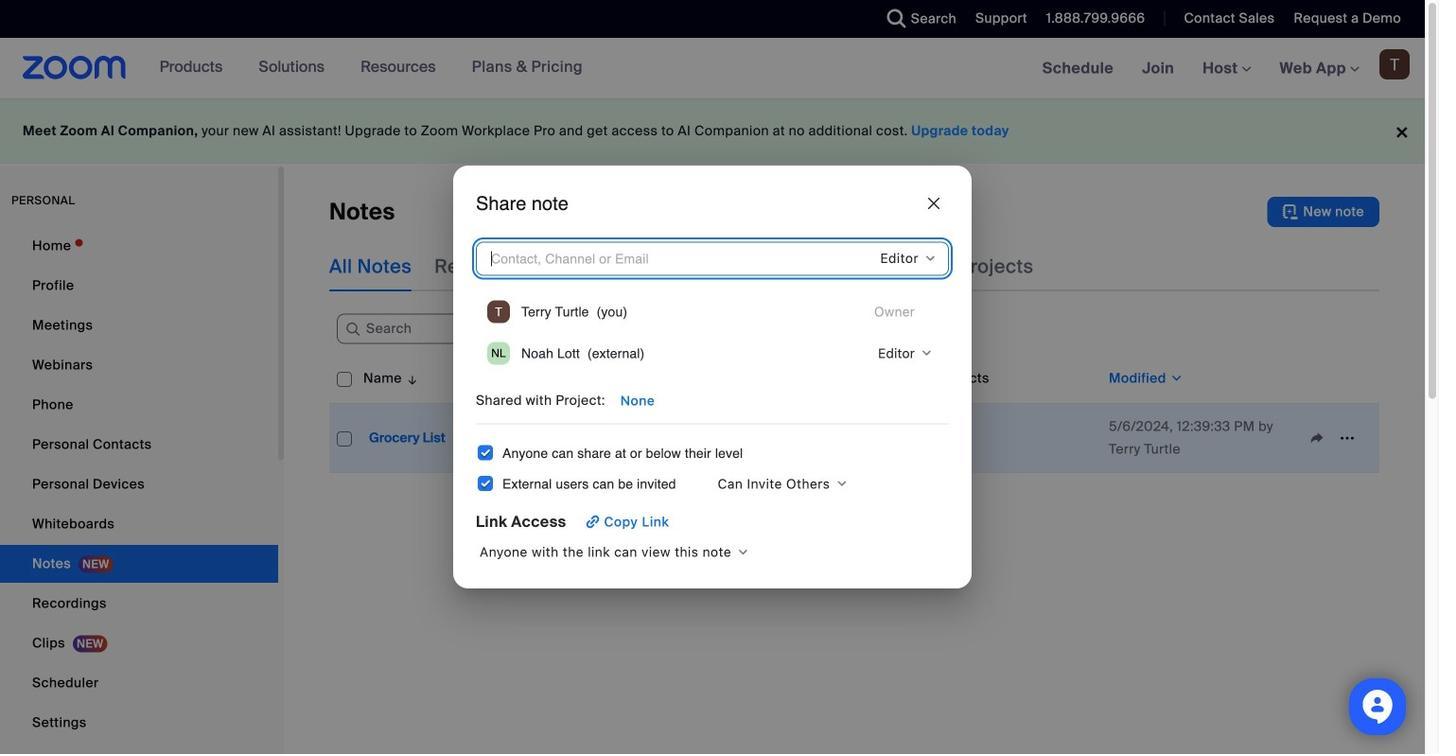 Task type: locate. For each thing, give the bounding box(es) containing it.
copy link image
[[582, 511, 604, 534]]

personal menu menu
[[0, 227, 278, 755]]

menu item
[[484, 295, 942, 329], [484, 337, 942, 371]]

menu
[[476, 287, 950, 386]]

owner element
[[755, 354, 929, 404]]

starred element
[[629, 354, 755, 404]]

tabs of all notes page tab list
[[329, 242, 1034, 292]]

application
[[329, 354, 1395, 488], [636, 424, 748, 453]]

cell
[[929, 435, 1102, 442]]

0 vertical spatial menu item
[[484, 295, 942, 329]]

banner
[[0, 38, 1426, 100]]

1 vertical spatial menu item
[[484, 337, 942, 371]]

terry turtle image
[[488, 300, 510, 323]]

footer
[[0, 98, 1426, 164]]

dialog
[[453, 166, 972, 589]]



Task type: vqa. For each thing, say whether or not it's contained in the screenshot.
1st Check Box icon from the bottom
no



Task type: describe. For each thing, give the bounding box(es) containing it.
arrow down image
[[402, 367, 420, 390]]

2 menu item from the top
[[484, 337, 942, 371]]

1 menu item from the top
[[484, 295, 942, 329]]

product information navigation
[[126, 38, 597, 98]]

Contact, Channel or Email text field
[[488, 245, 825, 272]]

Search text field
[[337, 314, 583, 344]]

meetings navigation
[[1029, 38, 1426, 100]]

close image
[[929, 198, 940, 209]]



